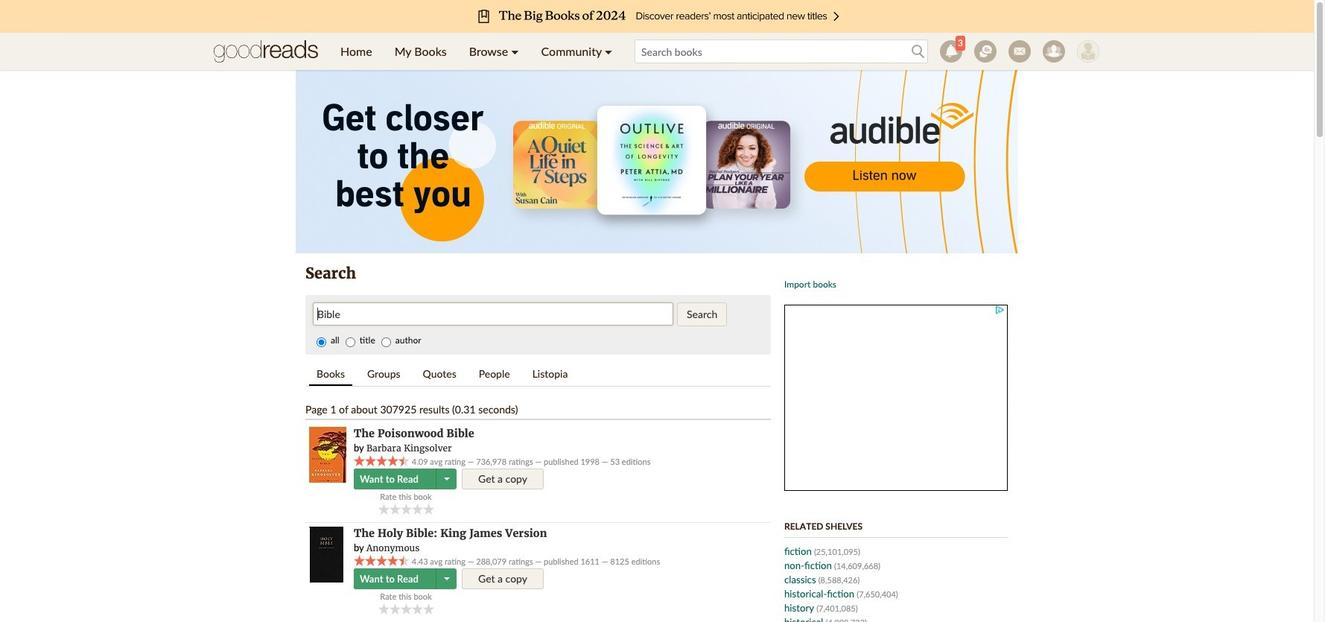 Task type: locate. For each thing, give the bounding box(es) containing it.
advertisement element
[[296, 67, 1019, 253], [785, 305, 1008, 491]]

2 heading from the top
[[354, 527, 547, 540]]

1 heading from the top
[[354, 427, 474, 440]]

None radio
[[317, 338, 326, 347], [346, 338, 355, 347], [381, 338, 391, 347], [317, 338, 326, 347], [346, 338, 355, 347], [381, 338, 391, 347]]

my group discussions image
[[975, 40, 997, 63]]

0 vertical spatial advertisement element
[[296, 67, 1019, 253]]

notifications element
[[940, 36, 966, 63]]

menu
[[329, 33, 624, 70]]

heading for the holy bible: king james ... image
[[354, 527, 547, 540]]

None submit
[[677, 303, 727, 326]]

the most anticipated books of 2024 image
[[61, 0, 1253, 33]]

1 vertical spatial heading
[[354, 527, 547, 540]]

inbox image
[[1009, 40, 1031, 63]]

0 vertical spatial heading
[[354, 427, 474, 440]]

heading
[[354, 427, 474, 440], [354, 527, 547, 540]]



Task type: describe. For each thing, give the bounding box(es) containing it.
Search for books to add to your shelves search field
[[635, 39, 928, 63]]

c image
[[1077, 40, 1100, 63]]

Search books text field
[[635, 39, 928, 63]]

friend requests image
[[1043, 40, 1066, 63]]

Search by Book Title, Author, or ISBN text field
[[313, 303, 674, 326]]

1 vertical spatial advertisement element
[[785, 305, 1008, 491]]

the poisonwood bible image
[[309, 427, 346, 483]]

heading for the poisonwood bible image
[[354, 427, 474, 440]]

the holy bible: king james ... image
[[309, 527, 343, 583]]



Task type: vqa. For each thing, say whether or not it's contained in the screenshot.
heading to the top
yes



